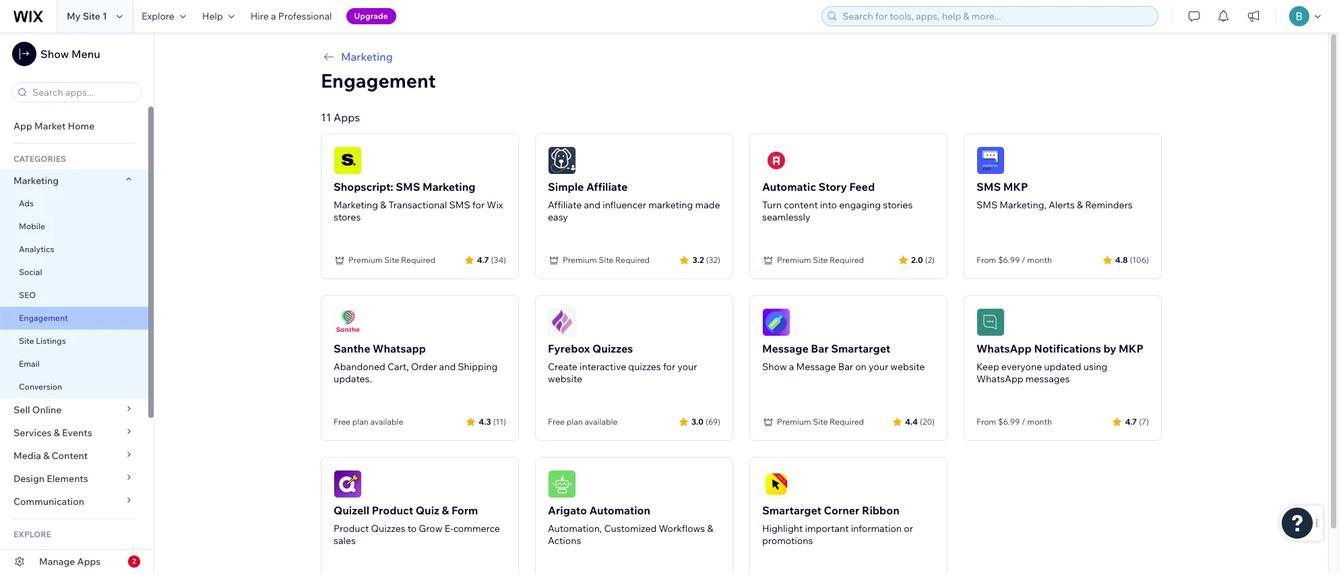 Task type: vqa. For each thing, say whether or not it's contained in the screenshot.


Task type: locate. For each thing, give the bounding box(es) containing it.
1 horizontal spatial free plan available
[[548, 417, 618, 427]]

1 vertical spatial whatsapp
[[977, 373, 1024, 385]]

events
[[62, 427, 92, 439]]

highlight
[[763, 523, 803, 535]]

$6.99 down everyone
[[999, 417, 1020, 427]]

1 free from the left
[[334, 417, 351, 427]]

0 horizontal spatial bar
[[811, 342, 829, 355]]

fyrebox quizzes create interactive quizzes for your website
[[548, 342, 698, 385]]

your right "on"
[[869, 361, 889, 373]]

0 horizontal spatial available
[[370, 417, 403, 427]]

0 vertical spatial whatsapp
[[977, 342, 1032, 355]]

mobile link
[[0, 215, 148, 238]]

0 vertical spatial marketing link
[[321, 49, 1162, 65]]

0 horizontal spatial and
[[439, 361, 456, 373]]

0 vertical spatial show
[[40, 47, 69, 61]]

into
[[820, 199, 837, 211]]

1 vertical spatial product
[[334, 523, 369, 535]]

show inside message bar smartarget show a message bar on your website
[[763, 361, 787, 373]]

1 horizontal spatial website
[[891, 361, 925, 373]]

and inside simple affiliate affiliate and influencer marketing made easy
[[584, 199, 601, 211]]

quizzes up interactive
[[593, 342, 633, 355]]

1 vertical spatial quizzes
[[371, 523, 406, 535]]

1 / from the top
[[1022, 255, 1026, 265]]

0 horizontal spatial apps
[[77, 556, 101, 568]]

free
[[334, 417, 351, 427], [548, 417, 565, 427]]

from $6.99 / month down messages
[[977, 417, 1053, 427]]

for right quizzes
[[663, 361, 676, 373]]

2 from $6.99 / month from the top
[[977, 417, 1053, 427]]

arigato
[[548, 504, 587, 517]]

1 vertical spatial and
[[439, 361, 456, 373]]

/ down marketing,
[[1022, 255, 1026, 265]]

plan down updates.
[[352, 417, 369, 427]]

& right quiz
[[442, 504, 449, 517]]

1 horizontal spatial quizzes
[[593, 342, 633, 355]]

month down marketing,
[[1028, 255, 1053, 265]]

show left 'menu'
[[40, 47, 69, 61]]

1 horizontal spatial 4.7
[[1126, 416, 1138, 426]]

1 vertical spatial month
[[1028, 417, 1053, 427]]

ribbon
[[862, 504, 900, 517]]

app market home
[[13, 120, 95, 132]]

santhe
[[334, 342, 371, 355]]

apps inside sidebar element
[[77, 556, 101, 568]]

premium site required
[[349, 255, 436, 265], [563, 255, 650, 265], [777, 255, 865, 265], [777, 417, 865, 427]]

1 horizontal spatial bar
[[839, 361, 854, 373]]

0 horizontal spatial plan
[[352, 417, 369, 427]]

website
[[891, 361, 925, 373], [548, 373, 583, 385]]

1 horizontal spatial free
[[548, 417, 565, 427]]

2
[[132, 557, 136, 566]]

email
[[19, 359, 40, 369]]

1 horizontal spatial marketing link
[[321, 49, 1162, 65]]

0 vertical spatial product
[[372, 504, 414, 517]]

0 vertical spatial engagement
[[321, 69, 436, 92]]

using
[[1084, 361, 1108, 373]]

customized
[[604, 523, 657, 535]]

free plan available down the create
[[548, 417, 618, 427]]

sidebar element
[[0, 32, 154, 573]]

4.4
[[906, 416, 918, 426]]

marketing inside sidebar element
[[13, 175, 59, 187]]

santhe whatsapp abandoned cart, order and shipping updates.
[[334, 342, 498, 385]]

marketing down categories
[[13, 175, 59, 187]]

1 vertical spatial for
[[663, 361, 676, 373]]

0 horizontal spatial a
[[271, 10, 276, 22]]

smartarget inside smartarget corner ribbon highlight important information or promotions
[[763, 504, 822, 517]]

required down influencer
[[616, 255, 650, 265]]

by
[[1104, 342, 1117, 355]]

website inside 'fyrebox quizzes create interactive quizzes for your website'
[[548, 373, 583, 385]]

/ for notifications
[[1022, 417, 1026, 427]]

quizell product quiz & form product quizzes to grow e-commerce sales
[[334, 504, 500, 547]]

affiliate
[[587, 180, 628, 194], [548, 199, 582, 211]]

1 horizontal spatial show
[[763, 361, 787, 373]]

2 / from the top
[[1022, 417, 1026, 427]]

ads
[[19, 198, 34, 208]]

11
[[321, 111, 331, 124]]

quizzes
[[629, 361, 661, 373]]

engagement link
[[0, 307, 148, 330]]

0 horizontal spatial free plan available
[[334, 417, 403, 427]]

from $6.99 / month
[[977, 255, 1053, 265], [977, 417, 1053, 427]]

marketing down upgrade button
[[341, 50, 393, 63]]

alerts
[[1049, 199, 1075, 211]]

0 horizontal spatial 4.7
[[477, 255, 489, 265]]

premium down seamlessly
[[777, 255, 812, 265]]

available down interactive
[[585, 417, 618, 427]]

1 month from the top
[[1028, 255, 1053, 265]]

4.3
[[479, 416, 491, 426]]

2 month from the top
[[1028, 417, 1053, 427]]

bar
[[811, 342, 829, 355], [839, 361, 854, 373]]

0 vertical spatial smartarget
[[832, 342, 891, 355]]

for
[[473, 199, 485, 211], [663, 361, 676, 373]]

sales
[[334, 535, 356, 547]]

0 vertical spatial a
[[271, 10, 276, 22]]

0 vertical spatial and
[[584, 199, 601, 211]]

order
[[411, 361, 437, 373]]

conversion
[[19, 382, 62, 392]]

show
[[40, 47, 69, 61], [763, 361, 787, 373]]

from down keep
[[977, 417, 997, 427]]

quizell
[[334, 504, 370, 517]]

required down transactional
[[401, 255, 436, 265]]

your right quizzes
[[678, 361, 698, 373]]

apps right manage
[[77, 556, 101, 568]]

(7)
[[1140, 416, 1150, 426]]

0 horizontal spatial show
[[40, 47, 69, 61]]

content
[[52, 450, 88, 462]]

plan down the create
[[567, 417, 583, 427]]

categories
[[13, 154, 66, 164]]

e-
[[445, 523, 454, 535]]

plan
[[352, 417, 369, 427], [567, 417, 583, 427]]

0 vertical spatial quizzes
[[593, 342, 633, 355]]

0 vertical spatial message
[[763, 342, 809, 355]]

0 vertical spatial from
[[977, 255, 997, 265]]

1 vertical spatial from
[[977, 417, 997, 427]]

quizzes
[[593, 342, 633, 355], [371, 523, 406, 535]]

free down updates.
[[334, 417, 351, 427]]

explore
[[13, 529, 51, 539]]

1 horizontal spatial available
[[585, 417, 618, 427]]

free plan available down updates.
[[334, 417, 403, 427]]

automation
[[590, 504, 651, 517]]

and
[[584, 199, 601, 211], [439, 361, 456, 373]]

apps for 11 apps
[[334, 111, 360, 124]]

marketing up transactional
[[423, 180, 476, 194]]

cart,
[[388, 361, 409, 373]]

affiliate down 'simple'
[[548, 199, 582, 211]]

automatic story feed turn content into engaging stories seamlessly
[[763, 180, 913, 223]]

1 available from the left
[[370, 417, 403, 427]]

1 from from the top
[[977, 255, 997, 265]]

1 horizontal spatial product
[[372, 504, 414, 517]]

2 from from the top
[[977, 417, 997, 427]]

0 vertical spatial $6.99
[[999, 255, 1020, 265]]

stories
[[884, 199, 913, 211]]

required down engaging
[[830, 255, 865, 265]]

premium down stores
[[349, 255, 383, 265]]

1 vertical spatial a
[[789, 361, 795, 373]]

1 vertical spatial apps
[[77, 556, 101, 568]]

1 vertical spatial from $6.99 / month
[[977, 417, 1053, 427]]

1 $6.99 from the top
[[999, 255, 1020, 265]]

app market home link
[[0, 115, 148, 138]]

required down "on"
[[830, 417, 865, 427]]

0 vertical spatial apps
[[334, 111, 360, 124]]

1 from $6.99 / month from the top
[[977, 255, 1053, 265]]

engagement up site listings
[[19, 313, 68, 323]]

engagement up 11 apps
[[321, 69, 436, 92]]

on
[[856, 361, 867, 373]]

4.7 left (7)
[[1126, 416, 1138, 426]]

sms
[[396, 180, 420, 194], [977, 180, 1001, 194], [449, 199, 470, 211], [977, 199, 998, 211]]

4.7 (7)
[[1126, 416, 1150, 426]]

1 horizontal spatial apps
[[334, 111, 360, 124]]

$6.99 down marketing,
[[999, 255, 1020, 265]]

seo link
[[0, 284, 148, 307]]

1 vertical spatial engagement
[[19, 313, 68, 323]]

premium up smartarget corner ribbon logo
[[777, 417, 812, 427]]

0 horizontal spatial website
[[548, 373, 583, 385]]

0 horizontal spatial smartarget
[[763, 504, 822, 517]]

shopscript: sms marketing marketing & transactional sms for wix stores
[[334, 180, 503, 223]]

design
[[13, 473, 45, 485]]

quizzes inside 'fyrebox quizzes create interactive quizzes for your website'
[[593, 342, 633, 355]]

plan for fyrebox
[[567, 417, 583, 427]]

services & events
[[13, 427, 92, 439]]

for inside shopscript: sms marketing marketing & transactional sms for wix stores
[[473, 199, 485, 211]]

from for whatsapp notifications by mkp
[[977, 417, 997, 427]]

whatsapp up keep
[[977, 342, 1032, 355]]

required for story
[[830, 255, 865, 265]]

website right "on"
[[891, 361, 925, 373]]

& inside shopscript: sms marketing marketing & transactional sms for wix stores
[[380, 199, 387, 211]]

1 vertical spatial mkp
[[1119, 342, 1144, 355]]

premium site required for affiliate
[[563, 255, 650, 265]]

1 plan from the left
[[352, 417, 369, 427]]

1 horizontal spatial a
[[789, 361, 795, 373]]

2 free from the left
[[548, 417, 565, 427]]

1 vertical spatial bar
[[839, 361, 854, 373]]

1 horizontal spatial for
[[663, 361, 676, 373]]

automatic story feed logo image
[[763, 146, 791, 175]]

marketing
[[649, 199, 693, 211]]

from $6.99 / month for whatsapp
[[977, 417, 1053, 427]]

month for notifications
[[1028, 417, 1053, 427]]

0 horizontal spatial free
[[334, 417, 351, 427]]

4.7 (34)
[[477, 255, 506, 265]]

message left "on"
[[797, 361, 836, 373]]

smartarget up highlight
[[763, 504, 822, 517]]

(32)
[[706, 255, 721, 265]]

show down message bar smartarget logo
[[763, 361, 787, 373]]

listings
[[36, 336, 66, 346]]

0 vertical spatial mkp
[[1004, 180, 1029, 194]]

/ down everyone
[[1022, 417, 1026, 427]]

2 $6.99 from the top
[[999, 417, 1020, 427]]

and right order at left
[[439, 361, 456, 373]]

1 horizontal spatial affiliate
[[587, 180, 628, 194]]

1 vertical spatial marketing link
[[0, 169, 148, 192]]

free down the create
[[548, 417, 565, 427]]

premium down the easy
[[563, 255, 597, 265]]

& right workflows
[[708, 523, 714, 535]]

smartarget up "on"
[[832, 342, 891, 355]]

1 vertical spatial $6.99
[[999, 417, 1020, 427]]

your inside message bar smartarget show a message bar on your website
[[869, 361, 889, 373]]

notifications
[[1035, 342, 1102, 355]]

4.7 left (34)
[[477, 255, 489, 265]]

$6.99 for sms
[[999, 255, 1020, 265]]

and inside santhe whatsapp abandoned cart, order and shipping updates.
[[439, 361, 456, 373]]

free plan available for fyrebox
[[548, 417, 618, 427]]

0 horizontal spatial your
[[678, 361, 698, 373]]

0 vertical spatial for
[[473, 199, 485, 211]]

free for fyrebox quizzes
[[548, 417, 565, 427]]

whatsapp left messages
[[977, 373, 1024, 385]]

product down quizell
[[334, 523, 369, 535]]

free plan available
[[334, 417, 403, 427], [548, 417, 618, 427]]

1 horizontal spatial mkp
[[1119, 342, 1144, 355]]

message down message bar smartarget logo
[[763, 342, 809, 355]]

0 vertical spatial month
[[1028, 255, 1053, 265]]

& down shopscript:
[[380, 199, 387, 211]]

services
[[13, 427, 52, 439]]

month down messages
[[1028, 417, 1053, 427]]

0 horizontal spatial mkp
[[1004, 180, 1029, 194]]

1 horizontal spatial and
[[584, 199, 601, 211]]

1 vertical spatial 4.7
[[1126, 416, 1138, 426]]

mkp right by
[[1119, 342, 1144, 355]]

social
[[19, 267, 42, 277]]

premium site required for smartarget
[[777, 417, 865, 427]]

from $6.99 / month down marketing,
[[977, 255, 1053, 265]]

site inside 'site listings' "link"
[[19, 336, 34, 346]]

0 vertical spatial from $6.99 / month
[[977, 255, 1053, 265]]

0 horizontal spatial for
[[473, 199, 485, 211]]

whatsapp
[[373, 342, 426, 355]]

updated
[[1045, 361, 1082, 373]]

0 vertical spatial bar
[[811, 342, 829, 355]]

mkp
[[1004, 180, 1029, 194], [1119, 342, 1144, 355]]

and down 'simple'
[[584, 199, 601, 211]]

1 horizontal spatial your
[[869, 361, 889, 373]]

fyrebox quizzes logo image
[[548, 308, 577, 336]]

2.0 (2)
[[912, 255, 935, 265]]

1 your from the left
[[678, 361, 698, 373]]

2 your from the left
[[869, 361, 889, 373]]

required
[[401, 255, 436, 265], [616, 255, 650, 265], [830, 255, 865, 265], [830, 417, 865, 427]]

0 horizontal spatial engagement
[[19, 313, 68, 323]]

site for shopscript:
[[385, 255, 399, 265]]

sms up transactional
[[396, 180, 420, 194]]

email link
[[0, 353, 148, 376]]

apps right the 11
[[334, 111, 360, 124]]

free plan available for santhe
[[334, 417, 403, 427]]

site for simple
[[599, 255, 614, 265]]

1 vertical spatial show
[[763, 361, 787, 373]]

0 vertical spatial 4.7
[[477, 255, 489, 265]]

manage
[[39, 556, 75, 568]]

required for affiliate
[[616, 255, 650, 265]]

mkp up marketing,
[[1004, 180, 1029, 194]]

a inside "link"
[[271, 10, 276, 22]]

form
[[452, 504, 478, 517]]

a down message bar smartarget logo
[[789, 361, 795, 373]]

abandoned
[[334, 361, 386, 373]]

engagement inside engagement link
[[19, 313, 68, 323]]

1 horizontal spatial engagement
[[321, 69, 436, 92]]

0 vertical spatial /
[[1022, 255, 1026, 265]]

& inside sms mkp sms marketing, alerts & reminders
[[1077, 199, 1084, 211]]

services & events link
[[0, 421, 148, 444]]

marketing down shopscript:
[[334, 199, 378, 211]]

shopscript:
[[334, 180, 394, 194]]

affiliate up influencer
[[587, 180, 628, 194]]

a right hire
[[271, 10, 276, 22]]

required for bar
[[830, 417, 865, 427]]

from right "(2)"
[[977, 255, 997, 265]]

1 horizontal spatial smartarget
[[832, 342, 891, 355]]

2 free plan available from the left
[[548, 417, 618, 427]]

shipping
[[458, 361, 498, 373]]

product up to
[[372, 504, 414, 517]]

website down fyrebox
[[548, 373, 583, 385]]

2 available from the left
[[585, 417, 618, 427]]

4.3 (11)
[[479, 416, 506, 426]]

available down updates.
[[370, 417, 403, 427]]

& right alerts
[[1077, 199, 1084, 211]]

1 vertical spatial affiliate
[[548, 199, 582, 211]]

1 vertical spatial /
[[1022, 417, 1026, 427]]

1 vertical spatial smartarget
[[763, 504, 822, 517]]

ads link
[[0, 192, 148, 215]]

for left the "wix"
[[473, 199, 485, 211]]

1 horizontal spatial plan
[[567, 417, 583, 427]]

0 horizontal spatial quizzes
[[371, 523, 406, 535]]

site for automatic
[[813, 255, 828, 265]]

2 plan from the left
[[567, 417, 583, 427]]

your
[[678, 361, 698, 373], [869, 361, 889, 373]]

$6.99 for whatsapp
[[999, 417, 1020, 427]]

1 free plan available from the left
[[334, 417, 403, 427]]

quizzes left to
[[371, 523, 406, 535]]

market
[[34, 120, 66, 132]]



Task type: describe. For each thing, give the bounding box(es) containing it.
hire a professional link
[[243, 0, 340, 32]]

apps for manage apps
[[77, 556, 101, 568]]

1 vertical spatial message
[[797, 361, 836, 373]]

website inside message bar smartarget show a message bar on your website
[[891, 361, 925, 373]]

from $6.99 / month for sms
[[977, 255, 1053, 265]]

1 whatsapp from the top
[[977, 342, 1032, 355]]

simple affiliate logo image
[[548, 146, 577, 175]]

(34)
[[491, 255, 506, 265]]

messages
[[1026, 373, 1070, 385]]

marketing,
[[1000, 199, 1047, 211]]

automatic
[[763, 180, 817, 194]]

influencer
[[603, 199, 647, 211]]

social link
[[0, 261, 148, 284]]

(2)
[[926, 255, 935, 265]]

(11)
[[493, 416, 506, 426]]

4.7 for shopscript: sms marketing
[[477, 255, 489, 265]]

0 horizontal spatial product
[[334, 523, 369, 535]]

sell
[[13, 404, 30, 416]]

mkp inside whatsapp notifications by mkp keep everyone updated using whatsapp messages
[[1119, 342, 1144, 355]]

3.0 (69)
[[692, 416, 721, 426]]

home
[[68, 120, 95, 132]]

upgrade
[[354, 11, 388, 21]]

4.4 (20)
[[906, 416, 935, 426]]

premium site required for feed
[[777, 255, 865, 265]]

premium site required for marketing
[[349, 255, 436, 265]]

site listings link
[[0, 330, 148, 353]]

premium for message
[[777, 417, 812, 427]]

stores
[[334, 211, 361, 223]]

online
[[32, 404, 62, 416]]

available for whatsapp
[[370, 417, 403, 427]]

smartarget corner ribbon highlight important information or promotions
[[763, 504, 914, 547]]

seo
[[19, 290, 36, 300]]

sms mkp logo image
[[977, 146, 1005, 175]]

to
[[408, 523, 417, 535]]

seamlessly
[[763, 211, 811, 223]]

menu
[[71, 47, 100, 61]]

or
[[904, 523, 914, 535]]

corner
[[824, 504, 860, 517]]

0 horizontal spatial marketing link
[[0, 169, 148, 192]]

professional
[[278, 10, 332, 22]]

smartarget corner ribbon logo image
[[763, 470, 791, 498]]

arigato automation logo image
[[548, 470, 577, 498]]

show inside button
[[40, 47, 69, 61]]

quizell product quiz & form logo image
[[334, 470, 362, 498]]

plan for santhe
[[352, 417, 369, 427]]

4.8
[[1116, 255, 1128, 265]]

media & content
[[13, 450, 88, 462]]

santhe whatsapp logo image
[[334, 308, 362, 336]]

transactional
[[389, 199, 447, 211]]

smartarget inside message bar smartarget show a message bar on your website
[[832, 342, 891, 355]]

automation,
[[548, 523, 602, 535]]

0 horizontal spatial affiliate
[[548, 199, 582, 211]]

whatsapp notifications by mkp keep everyone updated using whatsapp messages
[[977, 342, 1144, 385]]

show menu
[[40, 47, 100, 61]]

& inside arigato automation automation, customized workflows & actions
[[708, 523, 714, 535]]

sell online
[[13, 404, 62, 416]]

explore
[[142, 10, 175, 22]]

design elements
[[13, 473, 88, 485]]

actions
[[548, 535, 581, 547]]

communication link
[[0, 490, 148, 513]]

sms mkp sms marketing, alerts & reminders
[[977, 180, 1133, 211]]

for inside 'fyrebox quizzes create interactive quizzes for your website'
[[663, 361, 676, 373]]

help button
[[194, 0, 243, 32]]

commerce
[[454, 523, 500, 535]]

app
[[13, 120, 32, 132]]

media
[[13, 450, 41, 462]]

manage apps
[[39, 556, 101, 568]]

month for mkp
[[1028, 255, 1053, 265]]

sms down sms mkp logo at the top
[[977, 180, 1001, 194]]

quiz
[[416, 504, 440, 517]]

wix
[[487, 199, 503, 211]]

fyrebox
[[548, 342, 590, 355]]

& inside quizell product quiz & form product quizzes to grow e-commerce sales
[[442, 504, 449, 517]]

simple
[[548, 180, 584, 194]]

updates.
[[334, 373, 372, 385]]

show menu button
[[12, 42, 100, 66]]

hire a professional
[[251, 10, 332, 22]]

sms left marketing,
[[977, 199, 998, 211]]

message bar smartarget logo image
[[763, 308, 791, 336]]

11 apps
[[321, 111, 360, 124]]

premium for automatic
[[777, 255, 812, 265]]

Search for tools, apps, help & more... field
[[839, 7, 1154, 26]]

/ for mkp
[[1022, 255, 1026, 265]]

premium for simple
[[563, 255, 597, 265]]

message bar smartarget show a message bar on your website
[[763, 342, 925, 373]]

shopscript: sms marketing logo image
[[334, 146, 362, 175]]

2.0
[[912, 255, 924, 265]]

0 vertical spatial affiliate
[[587, 180, 628, 194]]

communication
[[13, 496, 86, 508]]

design elements link
[[0, 467, 148, 490]]

4.8 (106)
[[1116, 255, 1150, 265]]

site listings
[[19, 336, 66, 346]]

site for message
[[813, 417, 828, 427]]

from for sms mkp
[[977, 255, 997, 265]]

quizzes inside quizell product quiz & form product quizzes to grow e-commerce sales
[[371, 523, 406, 535]]

engaging
[[840, 199, 881, 211]]

4.7 for whatsapp notifications by mkp
[[1126, 416, 1138, 426]]

premium for shopscript:
[[349, 255, 383, 265]]

feed
[[850, 180, 875, 194]]

create
[[548, 361, 578, 373]]

simple affiliate affiliate and influencer marketing made easy
[[548, 180, 721, 223]]

available for quizzes
[[585, 417, 618, 427]]

whatsapp notifications by mkp logo image
[[977, 308, 1005, 336]]

important
[[805, 523, 849, 535]]

sell online link
[[0, 399, 148, 421]]

mkp inside sms mkp sms marketing, alerts & reminders
[[1004, 180, 1029, 194]]

workflows
[[659, 523, 705, 535]]

hire
[[251, 10, 269, 22]]

3.0
[[692, 416, 704, 426]]

keep
[[977, 361, 1000, 373]]

required for sms
[[401, 255, 436, 265]]

grow
[[419, 523, 443, 535]]

3.2
[[693, 255, 704, 265]]

2 whatsapp from the top
[[977, 373, 1024, 385]]

free for santhe whatsapp
[[334, 417, 351, 427]]

(106)
[[1130, 255, 1150, 265]]

analytics link
[[0, 238, 148, 261]]

& left the events
[[54, 427, 60, 439]]

Search apps... field
[[28, 83, 138, 102]]

3.2 (32)
[[693, 255, 721, 265]]

sms left the "wix"
[[449, 199, 470, 211]]

media & content link
[[0, 444, 148, 467]]

upgrade button
[[346, 8, 396, 24]]

a inside message bar smartarget show a message bar on your website
[[789, 361, 795, 373]]

& right media on the bottom
[[43, 450, 49, 462]]

your inside 'fyrebox quizzes create interactive quizzes for your website'
[[678, 361, 698, 373]]

interactive
[[580, 361, 627, 373]]



